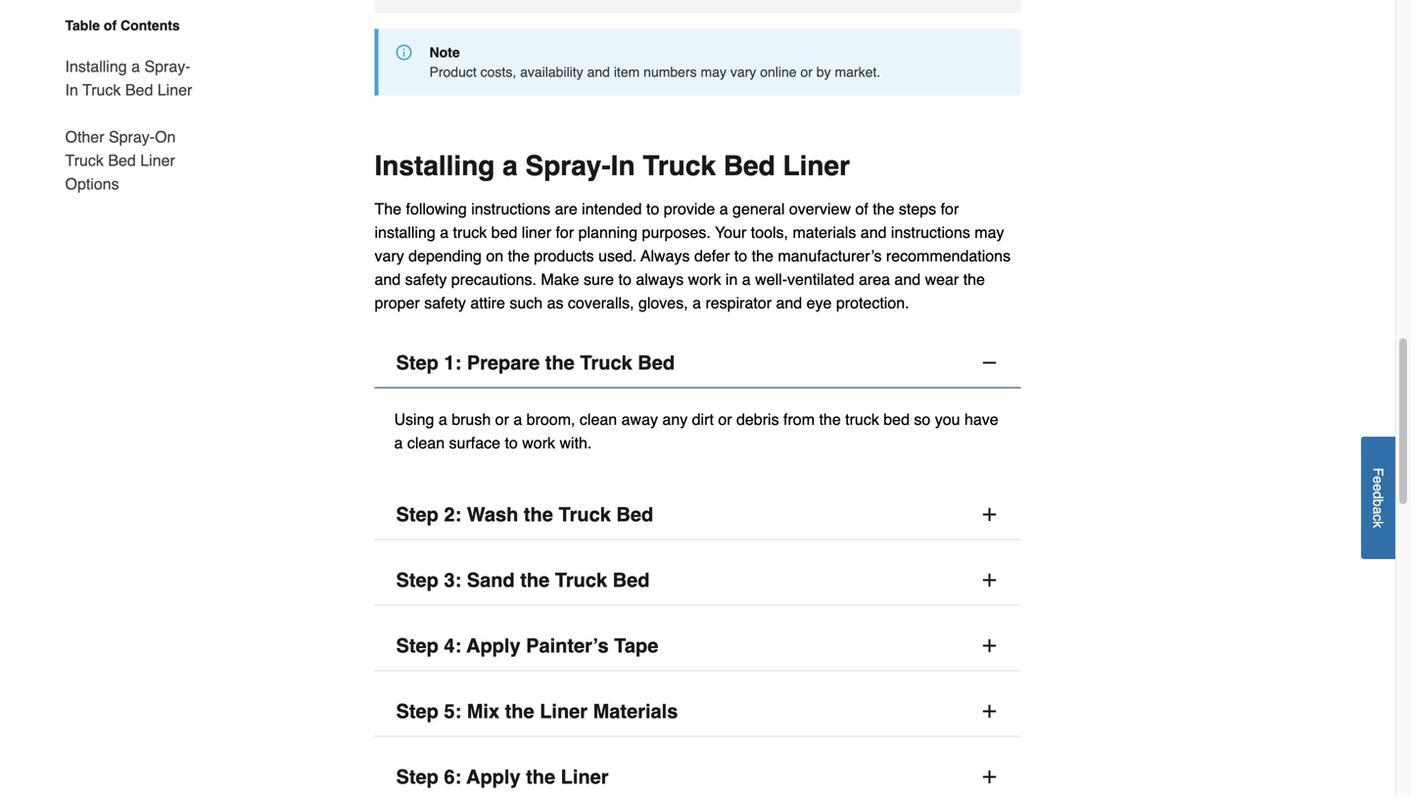 Task type: locate. For each thing, give the bounding box(es) containing it.
1 plus image from the top
[[980, 505, 1000, 525]]

for right steps
[[941, 200, 959, 218]]

step for step 4: apply painter's tape
[[396, 635, 439, 657]]

tools,
[[751, 223, 788, 242]]

truck inside "button"
[[555, 569, 607, 592]]

installing down table
[[65, 57, 127, 75]]

step 5: mix the liner materials
[[396, 700, 678, 723]]

1 horizontal spatial of
[[856, 200, 869, 218]]

other
[[65, 128, 104, 146]]

bed
[[125, 81, 153, 99], [724, 151, 775, 182], [108, 151, 136, 169], [638, 352, 675, 374], [616, 504, 653, 526], [613, 569, 650, 592]]

f e e d b a c k button
[[1361, 437, 1396, 559]]

of right overview
[[856, 200, 869, 218]]

0 horizontal spatial for
[[556, 223, 574, 242]]

liner down on
[[140, 151, 175, 169]]

of right table
[[104, 18, 117, 33]]

truck for step 3: sand the truck bed
[[555, 569, 607, 592]]

dirt
[[692, 411, 714, 429]]

products
[[534, 247, 594, 265]]

3 step from the top
[[396, 569, 439, 592]]

have
[[965, 411, 999, 429]]

apply right 4:
[[467, 635, 521, 657]]

2 plus image from the top
[[980, 702, 1000, 722]]

step inside step 1: prepare the truck bed button
[[396, 352, 439, 374]]

step 6: apply the liner button
[[375, 753, 1021, 796]]

2 apply from the top
[[467, 766, 521, 789]]

plus image inside step 4: apply painter's tape button
[[980, 636, 1000, 656]]

plus image
[[980, 571, 1000, 590], [980, 702, 1000, 722]]

the
[[375, 200, 402, 218]]

1 vertical spatial installing
[[375, 151, 495, 182]]

0 horizontal spatial work
[[522, 434, 555, 452]]

liner
[[157, 81, 192, 99], [783, 151, 850, 182], [140, 151, 175, 169], [540, 700, 588, 723], [561, 766, 609, 789]]

installing inside installing a spray- in truck bed liner
[[65, 57, 127, 75]]

safety down depending
[[405, 270, 447, 289]]

step left 1:
[[396, 352, 439, 374]]

truck
[[82, 81, 121, 99], [643, 151, 716, 182], [65, 151, 104, 169], [580, 352, 632, 374], [559, 504, 611, 526], [555, 569, 607, 592]]

d
[[1371, 491, 1386, 499]]

1 vertical spatial may
[[975, 223, 1004, 242]]

plus image for step 2: wash the truck bed
[[980, 505, 1000, 525]]

bed for step 3: sand the truck bed
[[613, 569, 650, 592]]

step 3: sand the truck bed
[[396, 569, 650, 592]]

area
[[859, 270, 890, 289]]

6 step from the top
[[396, 766, 439, 789]]

on
[[486, 247, 504, 265]]

2 step from the top
[[396, 504, 439, 526]]

work down broom,
[[522, 434, 555, 452]]

plus image for step 5: mix the liner materials
[[980, 702, 1000, 722]]

1 horizontal spatial for
[[941, 200, 959, 218]]

a
[[131, 57, 140, 75], [503, 151, 518, 182], [720, 200, 728, 218], [440, 223, 449, 242], [742, 270, 751, 289], [693, 294, 701, 312], [439, 411, 447, 429], [514, 411, 522, 429], [394, 434, 403, 452], [1371, 507, 1386, 514]]

step 2: wash the truck bed
[[396, 504, 653, 526]]

installing up the following
[[375, 151, 495, 182]]

for up products
[[556, 223, 574, 242]]

0 horizontal spatial vary
[[375, 247, 404, 265]]

defer
[[694, 247, 730, 265]]

a left broom,
[[514, 411, 522, 429]]

the left steps
[[873, 200, 895, 218]]

0 vertical spatial installing
[[65, 57, 127, 75]]

1 vertical spatial plus image
[[980, 636, 1000, 656]]

1 horizontal spatial may
[[975, 223, 1004, 242]]

painter's
[[526, 635, 609, 657]]

e
[[1371, 476, 1386, 484], [1371, 484, 1386, 491]]

1 step from the top
[[396, 352, 439, 374]]

3 plus image from the top
[[980, 768, 1000, 787]]

or for using a brush or a broom, clean away any dirt or debris from the truck bed so you have a clean surface to work with.
[[718, 411, 732, 429]]

instructions up liner
[[471, 200, 551, 218]]

other spray-on truck bed liner options link
[[65, 114, 196, 196]]

a down "using"
[[394, 434, 403, 452]]

truck inside installing a spray- in truck bed liner
[[82, 81, 121, 99]]

a right the in
[[742, 270, 751, 289]]

materials
[[793, 223, 856, 242]]

step for step 2: wash the truck bed
[[396, 504, 439, 526]]

0 vertical spatial work
[[688, 270, 721, 289]]

step for step 1: prepare the truck bed
[[396, 352, 439, 374]]

2 horizontal spatial or
[[801, 64, 813, 80]]

apply inside step 4: apply painter's tape button
[[467, 635, 521, 657]]

step inside step 6: apply the liner button
[[396, 766, 439, 789]]

1 vertical spatial apply
[[467, 766, 521, 789]]

your
[[715, 223, 747, 242]]

truck left so
[[845, 411, 879, 429]]

step left the 6:
[[396, 766, 439, 789]]

spray-
[[144, 57, 191, 75], [109, 128, 155, 146], [526, 151, 611, 182]]

bed up the away
[[638, 352, 675, 374]]

0 vertical spatial of
[[104, 18, 117, 33]]

truck up the painter's at the bottom left of the page
[[555, 569, 607, 592]]

1 horizontal spatial clean
[[580, 411, 617, 429]]

and left item
[[587, 64, 610, 80]]

truck down with.
[[559, 504, 611, 526]]

1 vertical spatial vary
[[375, 247, 404, 265]]

liner inside installing a spray- in truck bed liner
[[157, 81, 192, 99]]

eye
[[807, 294, 832, 312]]

1 vertical spatial instructions
[[891, 223, 971, 242]]

e up b
[[1371, 484, 1386, 491]]

truck inside the following instructions are intended to provide a general overview of the steps for installing a truck bed liner for planning purposes. your tools, materials and instructions may vary depending on the products used. always defer to the manufacturer's recommendations and safety precautions. make sure to always work in a well-ventilated area and wear the proper safety attire such as coveralls, gloves, a respirator and eye protection.
[[453, 223, 487, 242]]

truck inside other spray-on truck bed liner options
[[65, 151, 104, 169]]

clean
[[580, 411, 617, 429], [407, 434, 445, 452]]

installing
[[65, 57, 127, 75], [375, 151, 495, 182]]

vary inside the following instructions are intended to provide a general overview of the steps for installing a truck bed liner for planning purposes. your tools, materials and instructions may vary depending on the products used. always defer to the manufacturer's recommendations and safety precautions. make sure to always work in a well-ventilated area and wear the proper safety attire such as coveralls, gloves, a respirator and eye protection.
[[375, 247, 404, 265]]

0 horizontal spatial truck
[[453, 223, 487, 242]]

truck up the provide
[[643, 151, 716, 182]]

work down the defer
[[688, 270, 721, 289]]

wash
[[467, 504, 518, 526]]

any
[[663, 411, 688, 429]]

the
[[873, 200, 895, 218], [508, 247, 530, 265], [752, 247, 774, 265], [964, 270, 985, 289], [545, 352, 575, 374], [819, 411, 841, 429], [524, 504, 553, 526], [520, 569, 550, 592], [505, 700, 534, 723], [526, 766, 555, 789]]

0 vertical spatial in
[[65, 81, 78, 99]]

1 apply from the top
[[467, 635, 521, 657]]

in up other
[[65, 81, 78, 99]]

plus image inside step 3: sand the truck bed "button"
[[980, 571, 1000, 590]]

1 horizontal spatial in
[[611, 151, 635, 182]]

a up your
[[720, 200, 728, 218]]

step for step 5: mix the liner materials
[[396, 700, 439, 723]]

1 vertical spatial spray-
[[109, 128, 155, 146]]

plus image for step 3: sand the truck bed
[[980, 571, 1000, 590]]

1 horizontal spatial work
[[688, 270, 721, 289]]

vary left online
[[731, 64, 756, 80]]

surface
[[449, 434, 501, 452]]

1 vertical spatial of
[[856, 200, 869, 218]]

the right mix
[[505, 700, 534, 723]]

a up k
[[1371, 507, 1386, 514]]

on
[[155, 128, 176, 146]]

0 vertical spatial apply
[[467, 635, 521, 657]]

or right the dirt
[[718, 411, 732, 429]]

attire
[[470, 294, 505, 312]]

2 vertical spatial plus image
[[980, 768, 1000, 787]]

the right from
[[819, 411, 841, 429]]

in up intended in the left of the page
[[611, 151, 635, 182]]

0 horizontal spatial in
[[65, 81, 78, 99]]

step inside "step 2: wash the truck bed" button
[[396, 504, 439, 526]]

with.
[[560, 434, 592, 452]]

2 vertical spatial spray-
[[526, 151, 611, 182]]

bed up step 3: sand the truck bed "button" at bottom
[[616, 504, 653, 526]]

step 4: apply painter's tape button
[[375, 622, 1021, 672]]

1 vertical spatial work
[[522, 434, 555, 452]]

0 horizontal spatial bed
[[491, 223, 518, 242]]

bed inside using a brush or a broom, clean away any dirt or debris from the truck bed so you have a clean surface to work with.
[[884, 411, 910, 429]]

plus image inside step 5: mix the liner materials button
[[980, 702, 1000, 722]]

in for installing a spray-in truck bed liner
[[611, 151, 635, 182]]

installing a spray- in truck bed liner link
[[65, 43, 196, 114]]

bed up on
[[491, 223, 518, 242]]

1 horizontal spatial vary
[[731, 64, 756, 80]]

1 horizontal spatial installing
[[375, 151, 495, 182]]

a down table of contents
[[131, 57, 140, 75]]

0 horizontal spatial of
[[104, 18, 117, 33]]

product
[[430, 64, 477, 80]]

step 6: apply the liner
[[396, 766, 609, 789]]

safety left attire
[[424, 294, 466, 312]]

apply for 4:
[[467, 635, 521, 657]]

work inside the following instructions are intended to provide a general overview of the steps for installing a truck bed liner for planning purposes. your tools, materials and instructions may vary depending on the products used. always defer to the manufacturer's recommendations and safety precautions. make sure to always work in a well-ventilated area and wear the proper safety attire such as coveralls, gloves, a respirator and eye protection.
[[688, 270, 721, 289]]

the right sand
[[520, 569, 550, 592]]

bed inside installing a spray- in truck bed liner
[[125, 81, 153, 99]]

step 4: apply painter's tape
[[396, 635, 659, 657]]

installing a spray-in truck bed liner
[[375, 151, 850, 182]]

to right surface
[[505, 434, 518, 452]]

2 plus image from the top
[[980, 636, 1000, 656]]

used.
[[599, 247, 637, 265]]

of inside the following instructions are intended to provide a general overview of the steps for installing a truck bed liner for planning purposes. your tools, materials and instructions may vary depending on the products used. always defer to the manufacturer's recommendations and safety precautions. make sure to always work in a well-ventilated area and wear the proper safety attire such as coveralls, gloves, a respirator and eye protection.
[[856, 200, 869, 218]]

or inside note product costs, availability and item numbers may vary online or by market.
[[801, 64, 813, 80]]

apply inside step 6: apply the liner button
[[467, 766, 521, 789]]

1 vertical spatial in
[[611, 151, 635, 182]]

a up on
[[503, 151, 518, 182]]

vary
[[731, 64, 756, 80], [375, 247, 404, 265]]

and inside note product costs, availability and item numbers may vary online or by market.
[[587, 64, 610, 80]]

numbers
[[644, 64, 697, 80]]

away
[[622, 411, 658, 429]]

spray- down contents
[[144, 57, 191, 75]]

0 horizontal spatial may
[[701, 64, 727, 80]]

a left the brush
[[439, 411, 447, 429]]

bed up 'options'
[[108, 151, 136, 169]]

may
[[701, 64, 727, 80], [975, 223, 1004, 242]]

1 horizontal spatial or
[[718, 411, 732, 429]]

5 step from the top
[[396, 700, 439, 723]]

4 step from the top
[[396, 635, 439, 657]]

bed down contents
[[125, 81, 153, 99]]

truck up other
[[82, 81, 121, 99]]

truck up depending
[[453, 223, 487, 242]]

1 vertical spatial bed
[[884, 411, 910, 429]]

the following instructions are intended to provide a general overview of the steps for installing a truck bed liner for planning purposes. your tools, materials and instructions may vary depending on the products used. always defer to the manufacturer's recommendations and safety precautions. make sure to always work in a well-ventilated area and wear the proper safety attire such as coveralls, gloves, a respirator and eye protection.
[[375, 200, 1011, 312]]

plus image
[[980, 505, 1000, 525], [980, 636, 1000, 656], [980, 768, 1000, 787]]

step left 3:
[[396, 569, 439, 592]]

vary down installing
[[375, 247, 404, 265]]

step inside step 4: apply painter's tape button
[[396, 635, 439, 657]]

spray- for installing a spray-in truck bed liner
[[526, 151, 611, 182]]

plus image inside step 6: apply the liner button
[[980, 768, 1000, 787]]

1 plus image from the top
[[980, 571, 1000, 590]]

0 vertical spatial clean
[[580, 411, 617, 429]]

0 vertical spatial truck
[[453, 223, 487, 242]]

apply right the 6:
[[467, 766, 521, 789]]

instructions down steps
[[891, 223, 971, 242]]

0 vertical spatial plus image
[[980, 571, 1000, 590]]

in for installing a spray- in truck bed liner
[[65, 81, 78, 99]]

step left 5:
[[396, 700, 439, 723]]

spray- up are
[[526, 151, 611, 182]]

a up depending
[[440, 223, 449, 242]]

plus image for step 6: apply the liner
[[980, 768, 1000, 787]]

truck down the coveralls,
[[580, 352, 632, 374]]

may up recommendations
[[975, 223, 1004, 242]]

2:
[[444, 504, 462, 526]]

work
[[688, 270, 721, 289], [522, 434, 555, 452]]

a inside installing a spray- in truck bed liner
[[131, 57, 140, 75]]

clean down "using"
[[407, 434, 445, 452]]

1 horizontal spatial bed
[[884, 411, 910, 429]]

spray- inside installing a spray- in truck bed liner
[[144, 57, 191, 75]]

1 horizontal spatial truck
[[845, 411, 879, 429]]

step for step 6: apply the liner
[[396, 766, 439, 789]]

5:
[[444, 700, 462, 723]]

0 vertical spatial bed
[[491, 223, 518, 242]]

bed inside "button"
[[613, 569, 650, 592]]

bed inside the following instructions are intended to provide a general overview of the steps for installing a truck bed liner for planning purposes. your tools, materials and instructions may vary depending on the products used. always defer to the manufacturer's recommendations and safety precautions. make sure to always work in a well-ventilated area and wear the proper safety attire such as coveralls, gloves, a respirator and eye protection.
[[491, 223, 518, 242]]

step inside step 3: sand the truck bed "button"
[[396, 569, 439, 592]]

0 vertical spatial safety
[[405, 270, 447, 289]]

step 1: prepare the truck bed
[[396, 352, 675, 374]]

options
[[65, 175, 119, 193]]

the right wear
[[964, 270, 985, 289]]

0 vertical spatial instructions
[[471, 200, 551, 218]]

the down step 5: mix the liner materials
[[526, 766, 555, 789]]

the right prepare
[[545, 352, 575, 374]]

minus image
[[980, 353, 1000, 373]]

1 e from the top
[[1371, 476, 1386, 484]]

in inside installing a spray- in truck bed liner
[[65, 81, 78, 99]]

may inside the following instructions are intended to provide a general overview of the steps for installing a truck bed liner for planning purposes. your tools, materials and instructions may vary depending on the products used. always defer to the manufacturer's recommendations and safety precautions. make sure to always work in a well-ventilated area and wear the proper safety attire such as coveralls, gloves, a respirator and eye protection.
[[975, 223, 1004, 242]]

clean up with.
[[580, 411, 617, 429]]

bed left so
[[884, 411, 910, 429]]

safety
[[405, 270, 447, 289], [424, 294, 466, 312]]

or right the brush
[[495, 411, 509, 429]]

0 vertical spatial spray-
[[144, 57, 191, 75]]

step left 2:
[[396, 504, 439, 526]]

1:
[[444, 352, 462, 374]]

bed
[[491, 223, 518, 242], [884, 411, 910, 429]]

plus image inside "step 2: wash the truck bed" button
[[980, 505, 1000, 525]]

e up d
[[1371, 476, 1386, 484]]

0 horizontal spatial clean
[[407, 434, 445, 452]]

sure
[[584, 270, 614, 289]]

truck down other
[[65, 151, 104, 169]]

step left 4:
[[396, 635, 439, 657]]

0 vertical spatial may
[[701, 64, 727, 80]]

or
[[801, 64, 813, 80], [495, 411, 509, 429], [718, 411, 732, 429]]

f
[[1371, 468, 1386, 476]]

1 vertical spatial plus image
[[980, 702, 1000, 722]]

spray- right other
[[109, 128, 155, 146]]

for
[[941, 200, 959, 218], [556, 223, 574, 242]]

0 vertical spatial vary
[[731, 64, 756, 80]]

liner up on
[[157, 81, 192, 99]]

step inside step 5: mix the liner materials button
[[396, 700, 439, 723]]

truck
[[453, 223, 487, 242], [845, 411, 879, 429]]

1 vertical spatial truck
[[845, 411, 879, 429]]

may right numbers
[[701, 64, 727, 80]]

0 horizontal spatial installing
[[65, 57, 127, 75]]

always
[[636, 270, 684, 289]]

bed up general
[[724, 151, 775, 182]]

bed up tape
[[613, 569, 650, 592]]

1 vertical spatial clean
[[407, 434, 445, 452]]

the right on
[[508, 247, 530, 265]]

gloves,
[[639, 294, 688, 312]]

0 vertical spatial plus image
[[980, 505, 1000, 525]]

or left by
[[801, 64, 813, 80]]

plus image for step 4: apply painter's tape
[[980, 636, 1000, 656]]

step 5: mix the liner materials button
[[375, 687, 1021, 737]]



Task type: describe. For each thing, give the bounding box(es) containing it.
the inside "button"
[[520, 569, 550, 592]]

installing a spray- in truck bed liner
[[65, 57, 192, 99]]

well-
[[755, 270, 788, 289]]

general
[[733, 200, 785, 218]]

bed for step 2: wash the truck bed
[[616, 504, 653, 526]]

may inside note product costs, availability and item numbers may vary online or by market.
[[701, 64, 727, 80]]

make
[[541, 270, 579, 289]]

respirator
[[706, 294, 772, 312]]

b
[[1371, 499, 1386, 507]]

precautions.
[[451, 270, 537, 289]]

c
[[1371, 514, 1386, 521]]

the right "wash"
[[524, 504, 553, 526]]

liner
[[522, 223, 551, 242]]

availability
[[520, 64, 583, 80]]

info image
[[396, 45, 412, 60]]

liner up overview
[[783, 151, 850, 182]]

following
[[406, 200, 467, 218]]

as
[[547, 294, 564, 312]]

planning
[[578, 223, 638, 242]]

liner down step 5: mix the liner materials
[[561, 766, 609, 789]]

truck for step 2: wash the truck bed
[[559, 504, 611, 526]]

using a brush or a broom, clean away any dirt or debris from the truck bed so you have a clean surface to work with.
[[394, 411, 999, 452]]

1 vertical spatial for
[[556, 223, 574, 242]]

manufacturer's
[[778, 247, 882, 265]]

step 3: sand the truck bed button
[[375, 556, 1021, 606]]

mix
[[467, 700, 500, 723]]

installing for installing a spray- in truck bed liner
[[65, 57, 127, 75]]

to up "purposes." on the top
[[646, 200, 660, 218]]

always
[[641, 247, 690, 265]]

step 2: wash the truck bed button
[[375, 490, 1021, 540]]

depending
[[409, 247, 482, 265]]

0 horizontal spatial instructions
[[471, 200, 551, 218]]

the inside using a brush or a broom, clean away any dirt or debris from the truck bed so you have a clean surface to work with.
[[819, 411, 841, 429]]

from
[[784, 411, 815, 429]]

a right gloves,
[[693, 294, 701, 312]]

liner inside other spray-on truck bed liner options
[[140, 151, 175, 169]]

k
[[1371, 521, 1386, 528]]

liner down the painter's at the bottom left of the page
[[540, 700, 588, 723]]

broom,
[[527, 411, 575, 429]]

installing for installing a spray-in truck bed liner
[[375, 151, 495, 182]]

and up "area"
[[861, 223, 887, 242]]

market.
[[835, 64, 881, 80]]

0 vertical spatial for
[[941, 200, 959, 218]]

brush
[[452, 411, 491, 429]]

and right "area"
[[895, 270, 921, 289]]

prepare
[[467, 352, 540, 374]]

coveralls,
[[568, 294, 634, 312]]

the down tools,
[[752, 247, 774, 265]]

and down well-
[[776, 294, 802, 312]]

wear
[[925, 270, 959, 289]]

and up proper
[[375, 270, 401, 289]]

protection.
[[836, 294, 910, 312]]

spray- inside other spray-on truck bed liner options
[[109, 128, 155, 146]]

purposes.
[[642, 223, 711, 242]]

table
[[65, 18, 100, 33]]

bed for installing a spray- in truck bed liner
[[125, 81, 153, 99]]

installing
[[375, 223, 436, 242]]

so
[[914, 411, 931, 429]]

bed for step 1: prepare the truck bed
[[638, 352, 675, 374]]

item
[[614, 64, 640, 80]]

such
[[510, 294, 543, 312]]

intended
[[582, 200, 642, 218]]

proper
[[375, 294, 420, 312]]

table of contents element
[[49, 16, 196, 196]]

truck inside using a brush or a broom, clean away any dirt or debris from the truck bed so you have a clean surface to work with.
[[845, 411, 879, 429]]

tape
[[614, 635, 659, 657]]

to up the in
[[734, 247, 748, 265]]

step for step 3: sand the truck bed
[[396, 569, 439, 592]]

1 vertical spatial safety
[[424, 294, 466, 312]]

a inside button
[[1371, 507, 1386, 514]]

table of contents
[[65, 18, 180, 33]]

contents
[[120, 18, 180, 33]]

truck for installing a spray-in truck bed liner
[[643, 151, 716, 182]]

or for note product costs, availability and item numbers may vary online or by market.
[[801, 64, 813, 80]]

work inside using a brush or a broom, clean away any dirt or debris from the truck bed so you have a clean surface to work with.
[[522, 434, 555, 452]]

to down used.
[[619, 270, 632, 289]]

recommendations
[[886, 247, 1011, 265]]

2 e from the top
[[1371, 484, 1386, 491]]

other spray-on truck bed liner options
[[65, 128, 176, 193]]

1 horizontal spatial instructions
[[891, 223, 971, 242]]

in
[[726, 270, 738, 289]]

step 1: prepare the truck bed button
[[375, 339, 1021, 389]]

apply for 6:
[[467, 766, 521, 789]]

online
[[760, 64, 797, 80]]

are
[[555, 200, 578, 218]]

bed for installing a spray-in truck bed liner
[[724, 151, 775, 182]]

debris
[[737, 411, 779, 429]]

bed inside other spray-on truck bed liner options
[[108, 151, 136, 169]]

vary inside note product costs, availability and item numbers may vary online or by market.
[[731, 64, 756, 80]]

truck for step 1: prepare the truck bed
[[580, 352, 632, 374]]

note
[[430, 45, 460, 60]]

provide
[[664, 200, 715, 218]]

costs,
[[481, 64, 516, 80]]

4:
[[444, 635, 462, 657]]

materials
[[593, 700, 678, 723]]

to inside using a brush or a broom, clean away any dirt or debris from the truck bed so you have a clean surface to work with.
[[505, 434, 518, 452]]

ventilated
[[788, 270, 855, 289]]

spray- for installing a spray- in truck bed liner
[[144, 57, 191, 75]]

by
[[817, 64, 831, 80]]

6:
[[444, 766, 462, 789]]

note product costs, availability and item numbers may vary online or by market.
[[430, 45, 881, 80]]

0 horizontal spatial or
[[495, 411, 509, 429]]

truck for installing a spray- in truck bed liner
[[82, 81, 121, 99]]

overview
[[789, 200, 851, 218]]

3:
[[444, 569, 462, 592]]

using
[[394, 411, 434, 429]]

steps
[[899, 200, 937, 218]]



Task type: vqa. For each thing, say whether or not it's contained in the screenshot.
the right the Bathroom
no



